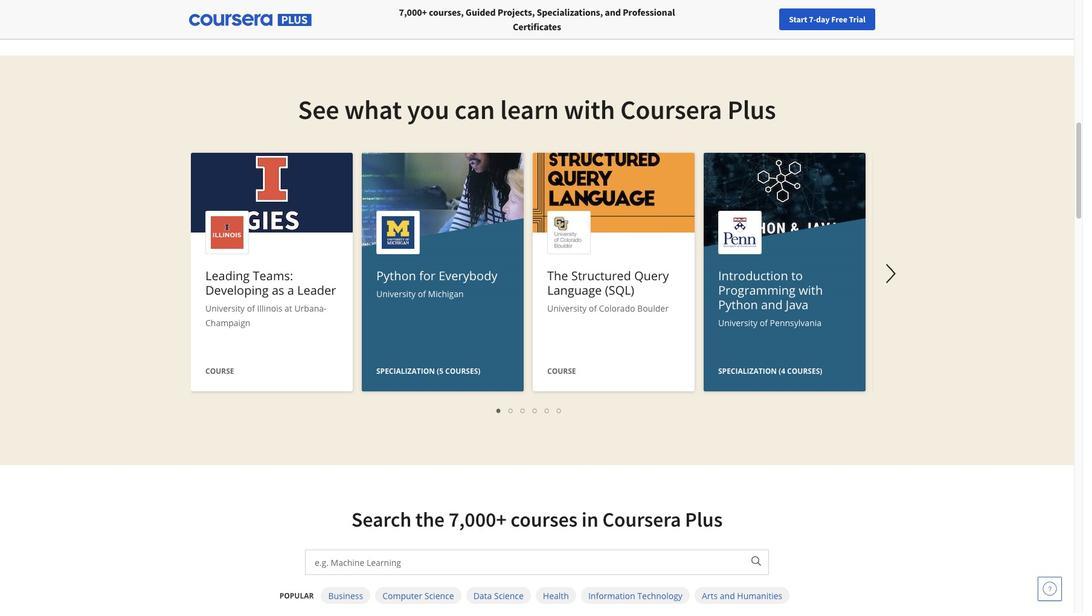 Task type: describe. For each thing, give the bounding box(es) containing it.
data science button
[[466, 587, 531, 604]]

science for computer science
[[425, 590, 454, 601]]

programming
[[718, 282, 796, 298]]

0 vertical spatial coursera
[[620, 93, 722, 126]]

arts and humanities button
[[695, 587, 790, 604]]

courses
[[511, 507, 578, 532]]

popular
[[280, 591, 314, 601]]

5
[[545, 405, 550, 416]]

4 button
[[529, 404, 541, 417]]

your
[[834, 14, 850, 25]]

computer
[[383, 590, 422, 601]]

the structured query language (sql). university of colorado boulder. course element
[[533, 153, 695, 395]]

specialization for python
[[718, 366, 777, 376]]

information technology button
[[581, 587, 690, 604]]

2
[[509, 405, 514, 416]]

course for leading teams: developing as a leader
[[205, 366, 234, 376]]

help center image
[[1043, 582, 1057, 596]]

pennsylvania
[[770, 317, 822, 329]]

information technology
[[588, 590, 683, 601]]

the
[[416, 507, 445, 532]]

university inside leading teams: developing as a leader university of illinois at urbana- champaign
[[205, 303, 245, 314]]

search the 7,000+ courses in coursera plus
[[351, 507, 723, 532]]

leader
[[297, 282, 336, 298]]

university inside the structured query language (sql) university of colorado boulder
[[547, 303, 587, 314]]

specialization (4 courses)
[[718, 366, 822, 376]]

of inside the structured query language (sql) university of colorado boulder
[[589, 303, 597, 314]]

health button
[[536, 587, 576, 604]]

and for java
[[761, 297, 783, 313]]

and for professional
[[605, 6, 621, 18]]

(5
[[437, 366, 443, 376]]

data science
[[473, 590, 524, 601]]

1 vertical spatial coursera
[[603, 507, 681, 532]]

find
[[817, 14, 832, 25]]

python inside python for everybody university of michigan
[[376, 268, 416, 284]]

can
[[455, 93, 495, 126]]

2 button
[[505, 404, 517, 417]]

business button
[[321, 587, 370, 604]]

structured
[[571, 268, 631, 284]]

list containing 1
[[197, 404, 862, 417]]

trial
[[849, 14, 866, 25]]

1
[[497, 405, 501, 416]]

specializations,
[[537, 6, 603, 18]]

the structured query language (sql) university of colorado boulder
[[547, 268, 669, 314]]

information
[[588, 590, 635, 601]]

7-
[[809, 14, 816, 25]]

technology
[[638, 590, 683, 601]]

free
[[831, 14, 847, 25]]

business
[[328, 590, 363, 601]]

0 vertical spatial plus
[[727, 93, 776, 126]]

everybody
[[439, 268, 498, 284]]

computer science
[[383, 590, 454, 601]]

developing
[[205, 282, 269, 298]]

certificates
[[513, 21, 561, 33]]

learn
[[500, 93, 559, 126]]

what
[[345, 93, 402, 126]]

find your new career
[[817, 14, 892, 25]]

courses,
[[429, 6, 464, 18]]

arts and humanities
[[702, 590, 783, 601]]

6 button
[[553, 404, 565, 417]]

champaign
[[205, 317, 250, 329]]

for
[[419, 268, 436, 284]]

find your new career link
[[811, 12, 898, 27]]

0 horizontal spatial with
[[564, 93, 615, 126]]

teams:
[[253, 268, 293, 284]]

university inside python for everybody university of michigan
[[376, 288, 416, 300]]

of inside introduction to programming with python and java university of pennsylvania
[[760, 317, 768, 329]]

introduction
[[718, 268, 788, 284]]

with inside introduction to programming with python and java university of pennsylvania
[[799, 282, 823, 298]]

colorado
[[599, 303, 635, 314]]

data
[[473, 590, 492, 601]]

the
[[547, 268, 568, 284]]

university inside introduction to programming with python and java university of pennsylvania
[[718, 317, 758, 329]]



Task type: locate. For each thing, give the bounding box(es) containing it.
university
[[376, 288, 416, 300], [205, 303, 245, 314], [547, 303, 587, 314], [718, 317, 758, 329]]

urbana-
[[294, 303, 327, 314]]

1 horizontal spatial science
[[494, 590, 524, 601]]

search
[[351, 507, 411, 532]]

1 vertical spatial and
[[761, 297, 783, 313]]

course down the champaign
[[205, 366, 234, 376]]

1 vertical spatial 7,000+
[[449, 507, 507, 532]]

0 horizontal spatial specialization
[[376, 366, 435, 376]]

and left professional
[[605, 6, 621, 18]]

1 horizontal spatial plus
[[727, 93, 776, 126]]

0 vertical spatial with
[[564, 93, 615, 126]]

start 7-day free trial button
[[780, 8, 875, 30]]

and right arts
[[720, 590, 735, 601]]

of left the pennsylvania
[[760, 317, 768, 329]]

(4
[[779, 366, 785, 376]]

specialization (5 courses)
[[376, 366, 480, 376]]

0 horizontal spatial python
[[376, 268, 416, 284]]

course for the structured query language (sql)
[[547, 366, 576, 376]]

specialization inside python for everybody. university of michigan. specialization (5 courses) element
[[376, 366, 435, 376]]

list
[[197, 404, 862, 417]]

5 button
[[541, 404, 553, 417]]

1 horizontal spatial courses)
[[787, 366, 822, 376]]

start
[[789, 14, 807, 25]]

illinois
[[257, 303, 282, 314]]

introduction to programming with python and java university of pennsylvania
[[718, 268, 823, 329]]

query
[[634, 268, 669, 284]]

2 vertical spatial and
[[720, 590, 735, 601]]

course up the 6
[[547, 366, 576, 376]]

1 horizontal spatial course
[[547, 366, 576, 376]]

courses) right (5
[[445, 366, 480, 376]]

courses) for michigan
[[445, 366, 480, 376]]

with up the pennsylvania
[[799, 282, 823, 298]]

and
[[605, 6, 621, 18], [761, 297, 783, 313], [720, 590, 735, 601]]

3 button
[[517, 404, 529, 417]]

boulder
[[637, 303, 669, 314]]

of inside python for everybody university of michigan
[[418, 288, 426, 300]]

career
[[869, 14, 892, 25]]

python for everybody. university of michigan. specialization (5 courses) element
[[362, 153, 524, 486]]

michigan
[[428, 288, 464, 300]]

1 horizontal spatial and
[[720, 590, 735, 601]]

in
[[582, 507, 598, 532]]

leading
[[205, 268, 250, 284]]

language
[[547, 282, 602, 298]]

course
[[205, 366, 234, 376], [547, 366, 576, 376]]

and inside button
[[720, 590, 735, 601]]

guided
[[466, 6, 496, 18]]

1 vertical spatial with
[[799, 282, 823, 298]]

0 vertical spatial and
[[605, 6, 621, 18]]

1 horizontal spatial with
[[799, 282, 823, 298]]

health
[[543, 590, 569, 601]]

1 vertical spatial python
[[718, 297, 758, 313]]

2 courses) from the left
[[787, 366, 822, 376]]

courses)
[[445, 366, 480, 376], [787, 366, 822, 376]]

(sql)
[[605, 282, 635, 298]]

university left "michigan"
[[376, 288, 416, 300]]

of down the for
[[418, 288, 426, 300]]

professional
[[623, 6, 675, 18]]

science inside button
[[494, 590, 524, 601]]

python for everybody university of michigan
[[376, 268, 498, 300]]

to
[[791, 268, 803, 284]]

science for data science
[[494, 590, 524, 601]]

arts
[[702, 590, 718, 601]]

1 course from the left
[[205, 366, 234, 376]]

specialization
[[376, 366, 435, 376], [718, 366, 777, 376]]

science right data
[[494, 590, 524, 601]]

2 specialization from the left
[[718, 366, 777, 376]]

leading teams: developing as a leader. university of illinois at urbana-champaign. course element
[[191, 153, 353, 395]]

7,000+
[[399, 6, 427, 18], [449, 507, 507, 532]]

with
[[564, 93, 615, 126], [799, 282, 823, 298]]

1 courses) from the left
[[445, 366, 480, 376]]

None search field
[[166, 8, 456, 32]]

start 7-day free trial
[[789, 14, 866, 25]]

you
[[407, 93, 449, 126]]

courses) for and
[[787, 366, 822, 376]]

see what you can learn with coursera plus
[[298, 93, 776, 126]]

1 science from the left
[[425, 590, 454, 601]]

plus
[[727, 93, 776, 126], [685, 507, 723, 532]]

0 horizontal spatial and
[[605, 6, 621, 18]]

next slide image
[[877, 259, 906, 288]]

4
[[533, 405, 538, 416]]

coursera
[[620, 93, 722, 126], [603, 507, 681, 532]]

0 vertical spatial python
[[376, 268, 416, 284]]

and inside introduction to programming with python and java university of pennsylvania
[[761, 297, 783, 313]]

university down programming
[[718, 317, 758, 329]]

specialization inside introduction to programming with python and java. university of pennsylvania. specialization (4 courses) element
[[718, 366, 777, 376]]

with right learn
[[564, 93, 615, 126]]

Search the 7,000+ courses in Coursera Plus text field
[[306, 550, 743, 575]]

7,000+ courses, guided projects, specializations, and professional certificates
[[399, 6, 675, 33]]

a
[[287, 282, 294, 298]]

courses) right (4
[[787, 366, 822, 376]]

of inside leading teams: developing as a leader university of illinois at urbana- champaign
[[247, 303, 255, 314]]

0 vertical spatial 7,000+
[[399, 6, 427, 18]]

computer science button
[[375, 587, 461, 604]]

0 horizontal spatial plus
[[685, 507, 723, 532]]

python down introduction
[[718, 297, 758, 313]]

python
[[376, 268, 416, 284], [718, 297, 758, 313]]

university up the champaign
[[205, 303, 245, 314]]

projects,
[[498, 6, 535, 18]]

at
[[285, 303, 292, 314]]

introduction to programming with python and java. university of pennsylvania. specialization (4 courses) element
[[704, 153, 866, 486]]

1 horizontal spatial python
[[718, 297, 758, 313]]

2 horizontal spatial and
[[761, 297, 783, 313]]

6
[[557, 405, 562, 416]]

see
[[298, 93, 339, 126]]

and inside 7,000+ courses, guided projects, specializations, and professional certificates
[[605, 6, 621, 18]]

1 horizontal spatial 7,000+
[[449, 507, 507, 532]]

0 horizontal spatial 7,000+
[[399, 6, 427, 18]]

specialization left (5
[[376, 366, 435, 376]]

of left colorado
[[589, 303, 597, 314]]

of
[[418, 288, 426, 300], [247, 303, 255, 314], [589, 303, 597, 314], [760, 317, 768, 329]]

and left java
[[761, 297, 783, 313]]

7,000+ inside 7,000+ courses, guided projects, specializations, and professional certificates
[[399, 6, 427, 18]]

2 science from the left
[[494, 590, 524, 601]]

1 button
[[493, 404, 505, 417]]

specialization for of
[[376, 366, 435, 376]]

python left the for
[[376, 268, 416, 284]]

1 vertical spatial plus
[[685, 507, 723, 532]]

python inside introduction to programming with python and java university of pennsylvania
[[718, 297, 758, 313]]

0 horizontal spatial courses)
[[445, 366, 480, 376]]

7,000+ right the in the bottom left of the page
[[449, 507, 507, 532]]

as
[[272, 282, 284, 298]]

science
[[425, 590, 454, 601], [494, 590, 524, 601]]

1 horizontal spatial specialization
[[718, 366, 777, 376]]

humanities
[[737, 590, 783, 601]]

3
[[521, 405, 526, 416]]

0 horizontal spatial science
[[425, 590, 454, 601]]

2 course from the left
[[547, 366, 576, 376]]

specialization left (4
[[718, 366, 777, 376]]

science right "computer"
[[425, 590, 454, 601]]

7,000+ left courses,
[[399, 6, 427, 18]]

coursera plus image
[[189, 14, 312, 26]]

java
[[786, 297, 809, 313]]

university down "language"
[[547, 303, 587, 314]]

leading teams: developing as a leader university of illinois at urbana- champaign
[[205, 268, 336, 329]]

science inside button
[[425, 590, 454, 601]]

new
[[852, 14, 867, 25]]

of left illinois
[[247, 303, 255, 314]]

0 horizontal spatial course
[[205, 366, 234, 376]]

day
[[816, 14, 830, 25]]

1 specialization from the left
[[376, 366, 435, 376]]



Task type: vqa. For each thing, say whether or not it's contained in the screenshot.
University Of Colorado Boulder Logo corresponding to University of Michigan logo
no



